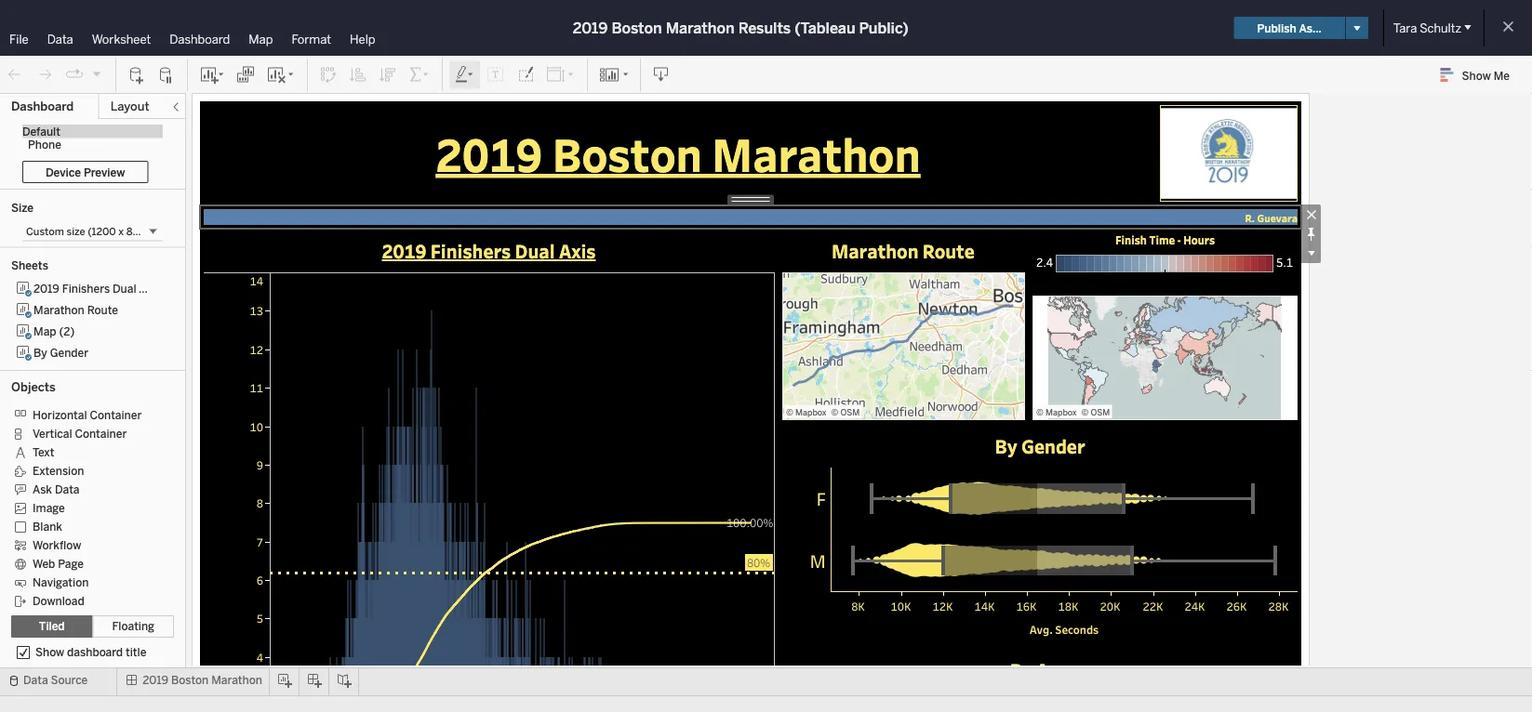 Task type: vqa. For each thing, say whether or not it's contained in the screenshot.
the Age inside 2019 boston marathon application
yes



Task type: locate. For each thing, give the bounding box(es) containing it.
2019 boston marathon down title
[[143, 674, 262, 688]]

1 vertical spatial 2019 finishers dual axis
[[34, 282, 161, 296]]

download image
[[652, 66, 671, 84]]

1 vertical spatial container
[[75, 428, 127, 441]]

1 horizontal spatial gender
[[1022, 434, 1086, 459]]

1 vertical spatial marathon route
[[34, 303, 118, 317]]

highlight image
[[454, 66, 476, 84]]

marathon route
[[832, 239, 975, 263], [34, 303, 118, 317]]

totals image
[[409, 66, 431, 84]]

0 horizontal spatial 2019 finishers dual axis
[[34, 282, 161, 296]]

2 © from the left
[[832, 408, 839, 418]]

1 horizontal spatial by age
[[1010, 659, 1071, 683]]

web page
[[33, 558, 84, 571]]

sort descending image
[[379, 66, 397, 84]]

format workbook image
[[517, 66, 535, 84]]

sort ascending image
[[349, 66, 368, 84]]

map for map (2)
[[34, 325, 56, 338]]

2019 boston marathon down download icon
[[436, 123, 921, 183]]

1 vertical spatial by gender
[[995, 434, 1086, 459]]

axis
[[559, 239, 596, 263], [139, 282, 161, 296]]

tiled
[[39, 620, 65, 634]]

© osm link
[[832, 408, 860, 418], [1082, 408, 1111, 418]]

by gender inside 2019 boston marathon application
[[995, 434, 1086, 459]]

marathon
[[666, 19, 735, 37], [712, 123, 921, 183], [832, 239, 919, 263], [34, 303, 84, 317], [211, 674, 262, 688]]

map
[[249, 32, 273, 47], [34, 325, 56, 338]]

gender
[[50, 346, 89, 360], [1022, 434, 1086, 459]]

© mapbox link
[[787, 408, 827, 418], [1037, 408, 1077, 418]]

age
[[50, 368, 70, 381], [1037, 659, 1071, 683]]

1 vertical spatial age
[[1037, 659, 1071, 683]]

workflow option
[[11, 536, 161, 555]]

(tableau
[[795, 19, 856, 37]]

1 horizontal spatial replay animation image
[[91, 68, 102, 79]]

1 horizontal spatial osm
[[1091, 408, 1111, 418]]

horizontal container option
[[11, 406, 161, 424]]

0 vertical spatial boston
[[612, 19, 662, 37]]

download
[[33, 595, 84, 609]]

by age
[[34, 368, 70, 381], [1010, 659, 1071, 683]]

0 vertical spatial data
[[47, 32, 73, 47]]

text option
[[11, 443, 161, 462]]

1 vertical spatial boston
[[553, 123, 703, 183]]

extension option
[[11, 462, 161, 480]]

default phone
[[22, 125, 61, 152]]

1 horizontal spatial map
[[249, 32, 273, 47]]

replay animation image right redo image
[[65, 65, 84, 84]]

show
[[1463, 69, 1492, 82], [35, 646, 64, 660]]

1 horizontal spatial 2019 boston marathon
[[436, 123, 921, 183]]

map for map
[[249, 32, 273, 47]]

0 horizontal spatial marathon route
[[34, 303, 118, 317]]

sheets
[[11, 259, 48, 273]]

1 vertical spatial axis
[[139, 282, 161, 296]]

container
[[90, 409, 142, 422], [75, 428, 127, 441]]

device preview button
[[22, 161, 148, 183]]

workflow
[[33, 539, 81, 553]]

image option
[[11, 499, 161, 518]]

marks. press enter to open the view data window.. use arrow keys to navigate data visualization elements. image
[[270, 273, 775, 713], [783, 273, 1026, 421], [1033, 296, 1298, 421], [831, 468, 1298, 592]]

1 horizontal spatial route
[[923, 239, 975, 263]]

1 vertical spatial map
[[34, 325, 56, 338]]

data
[[47, 32, 73, 47], [55, 483, 80, 497], [23, 674, 48, 688]]

web
[[33, 558, 55, 571]]

1 © mapbox link from the left
[[787, 408, 827, 418]]

replay animation image
[[65, 65, 84, 84], [91, 68, 102, 79]]

2019 finishers dual axis
[[382, 239, 596, 263], [34, 282, 161, 296]]

container up vertical container option
[[90, 409, 142, 422]]

list box
[[11, 278, 174, 385]]

3 © from the left
[[1037, 408, 1044, 418]]

ask
[[33, 483, 52, 497]]

pause auto updates image
[[157, 66, 176, 84]]

redo image
[[35, 66, 54, 84]]

0 vertical spatial dual
[[515, 239, 555, 263]]

1 horizontal spatial by gender
[[995, 434, 1086, 459]]

horizontal
[[33, 409, 87, 422]]

0 horizontal spatial © mapbox link
[[787, 408, 827, 418]]

help
[[350, 32, 376, 47]]

swap rows and columns image
[[319, 66, 338, 84]]

1 vertical spatial show
[[35, 646, 64, 660]]

0 vertical spatial container
[[90, 409, 142, 422]]

1 horizontal spatial dual
[[515, 239, 555, 263]]

0 vertical spatial dashboard
[[170, 32, 230, 47]]

publish as...
[[1258, 21, 1322, 35]]

2.4
[[1037, 255, 1054, 270]]

0 horizontal spatial by gender
[[34, 346, 89, 360]]

0 horizontal spatial age
[[50, 368, 70, 381]]

data up redo image
[[47, 32, 73, 47]]

container down 'horizontal container'
[[75, 428, 127, 441]]

2 © osm link from the left
[[1082, 408, 1111, 418]]

1 vertical spatial gender
[[1022, 434, 1086, 459]]

0 horizontal spatial © mapbox © osm
[[787, 408, 860, 418]]

file
[[9, 32, 29, 47]]

1 vertical spatial route
[[87, 303, 118, 317]]

(1200
[[88, 225, 116, 238]]

show down tiled at the left of page
[[35, 646, 64, 660]]

map left "(2)" at top
[[34, 325, 56, 338]]

dashboard up default
[[11, 99, 74, 114]]

1 horizontal spatial finishers
[[431, 239, 511, 263]]

2 vertical spatial boston
[[171, 674, 209, 688]]

2019 finishers dual axis inside 2019 boston marathon application
[[382, 239, 596, 263]]

blank
[[33, 521, 62, 534]]

0 vertical spatial 2019 finishers dual axis
[[382, 239, 596, 263]]

route
[[923, 239, 975, 263], [87, 303, 118, 317]]

dual
[[515, 239, 555, 263], [113, 282, 136, 296]]

0 vertical spatial by age
[[34, 368, 70, 381]]

1 © from the left
[[787, 408, 794, 418]]

1 vertical spatial data
[[55, 483, 80, 497]]

0 vertical spatial 2019 boston marathon
[[436, 123, 921, 183]]

1 horizontal spatial mapbox
[[1046, 408, 1077, 418]]

navigation option
[[11, 573, 161, 592]]

0 horizontal spatial axis
[[139, 282, 161, 296]]

1 © mapbox © osm from the left
[[787, 408, 860, 418]]

vertical container
[[33, 428, 127, 441]]

custom
[[26, 225, 64, 238]]

collapse image
[[170, 101, 182, 113]]

1 horizontal spatial marathon route
[[832, 239, 975, 263]]

show inside button
[[1463, 69, 1492, 82]]

2019 boston marathon inside heading
[[436, 123, 921, 183]]

route inside list box
[[87, 303, 118, 317]]

custom size (1200 x 800)
[[26, 225, 151, 238]]

2019 boston marathon heading
[[204, 105, 1153, 202]]

by
[[34, 346, 47, 360], [34, 368, 47, 381], [995, 434, 1018, 459], [1010, 659, 1033, 683]]

0 vertical spatial gender
[[50, 346, 89, 360]]

1 horizontal spatial 2019 finishers dual axis
[[382, 239, 596, 263]]

0 vertical spatial axis
[[559, 239, 596, 263]]

0 vertical spatial map
[[249, 32, 273, 47]]

horizontal container
[[33, 409, 142, 422]]

1 horizontal spatial © mapbox link
[[1037, 408, 1077, 418]]

default
[[22, 125, 60, 138]]

by gender
[[34, 346, 89, 360], [995, 434, 1086, 459]]

0 horizontal spatial dual
[[113, 282, 136, 296]]

show left me
[[1463, 69, 1492, 82]]

© mapbox © osm for 1st © osm link from the left
[[787, 408, 860, 418]]

1 horizontal spatial show
[[1463, 69, 1492, 82]]

show labels image
[[487, 66, 505, 84]]

0 horizontal spatial mapbox
[[796, 408, 827, 418]]

1 horizontal spatial © osm link
[[1082, 408, 1111, 418]]

0 vertical spatial age
[[50, 368, 70, 381]]

me
[[1495, 69, 1511, 82]]

show dashboard title
[[35, 646, 146, 660]]

data for data
[[47, 32, 73, 47]]

data down extension
[[55, 483, 80, 497]]

(2)
[[59, 325, 75, 338]]

map (2)
[[34, 325, 75, 338]]

1 horizontal spatial age
[[1037, 659, 1071, 683]]

0 horizontal spatial dashboard
[[11, 99, 74, 114]]

vertical
[[33, 428, 72, 441]]

finishers
[[431, 239, 511, 263], [62, 282, 110, 296]]

more options image
[[1302, 244, 1322, 263]]

size
[[11, 201, 34, 215]]

0 vertical spatial finishers
[[431, 239, 511, 263]]

2 vertical spatial data
[[23, 674, 48, 688]]

0 vertical spatial marathon route
[[832, 239, 975, 263]]

tara
[[1394, 20, 1418, 35]]

©
[[787, 408, 794, 418], [832, 408, 839, 418], [1037, 408, 1044, 418], [1082, 408, 1089, 418]]

0 vertical spatial route
[[923, 239, 975, 263]]

0 vertical spatial show
[[1463, 69, 1492, 82]]

1 horizontal spatial axis
[[559, 239, 596, 263]]

1 horizontal spatial © mapbox © osm
[[1037, 408, 1111, 418]]

dashboard up the "new worksheet" icon
[[170, 32, 230, 47]]

2019 boston marathon
[[436, 123, 921, 183], [143, 674, 262, 688]]

2 © mapbox link from the left
[[1037, 408, 1077, 418]]

dashboard
[[170, 32, 230, 47], [11, 99, 74, 114]]

navigation
[[33, 576, 89, 590]]

text
[[33, 446, 54, 460]]

1 vertical spatial finishers
[[62, 282, 110, 296]]

dual inside 2019 boston marathon application
[[515, 239, 555, 263]]

© mapbox © osm
[[787, 408, 860, 418], [1037, 408, 1111, 418]]

boston
[[612, 19, 662, 37], [553, 123, 703, 183], [171, 674, 209, 688]]

new data source image
[[128, 66, 146, 84]]

1 vertical spatial 2019 boston marathon
[[143, 674, 262, 688]]

0 vertical spatial by gender
[[34, 346, 89, 360]]

0 horizontal spatial map
[[34, 325, 56, 338]]

container for vertical container
[[75, 428, 127, 441]]

source
[[51, 674, 88, 688]]

1 vertical spatial by age
[[1010, 659, 1071, 683]]

replay animation image left new data source image
[[91, 68, 102, 79]]

fix height image
[[1302, 224, 1322, 244]]

objects
[[11, 380, 56, 395]]

title
[[126, 646, 146, 660]]

2019
[[573, 19, 608, 37], [436, 123, 543, 183], [382, 239, 427, 263], [34, 282, 59, 296], [143, 674, 169, 688]]

mapbox
[[796, 408, 827, 418], [1046, 408, 1077, 418]]

0 horizontal spatial © osm link
[[832, 408, 860, 418]]

duplicate image
[[236, 66, 255, 84]]

0 horizontal spatial show
[[35, 646, 64, 660]]

data left source
[[23, 674, 48, 688]]

2 © mapbox © osm from the left
[[1037, 408, 1111, 418]]

0 horizontal spatial osm
[[841, 408, 860, 418]]

blank option
[[11, 518, 161, 536]]

osm
[[841, 408, 860, 418], [1091, 408, 1111, 418]]

finish
[[1116, 233, 1148, 248]]

layout
[[110, 99, 149, 114]]

map up duplicate icon
[[249, 32, 273, 47]]

0 horizontal spatial route
[[87, 303, 118, 317]]



Task type: describe. For each thing, give the bounding box(es) containing it.
1 © osm link from the left
[[832, 408, 860, 418]]

0 horizontal spatial by age
[[34, 368, 70, 381]]

objects list box
[[11, 400, 174, 611]]

2 osm from the left
[[1091, 408, 1111, 418]]

0 horizontal spatial 2019 boston marathon
[[143, 674, 262, 688]]

publish as... button
[[1235, 17, 1346, 39]]

4 © from the left
[[1082, 408, 1089, 418]]

worksheet
[[92, 32, 151, 47]]

data source
[[23, 674, 88, 688]]

show/hide cards image
[[599, 66, 629, 84]]

tara schultz
[[1394, 20, 1462, 35]]

1 mapbox from the left
[[796, 408, 827, 418]]

page
[[58, 558, 84, 571]]

fit image
[[546, 66, 576, 84]]

r.
[[1246, 211, 1256, 225]]

2019 boston marathon application
[[186, 93, 1531, 713]]

1 vertical spatial dual
[[113, 282, 136, 296]]

data inside option
[[55, 483, 80, 497]]

results
[[739, 19, 791, 37]]

show for show dashboard title
[[35, 646, 64, 660]]

device
[[46, 165, 81, 179]]

clear sheet image
[[266, 66, 296, 84]]

marathon route inside 2019 boston marathon application
[[832, 239, 975, 263]]

time
[[1150, 233, 1176, 248]]

0 horizontal spatial replay animation image
[[65, 65, 84, 84]]

new worksheet image
[[199, 66, 225, 84]]

download option
[[11, 592, 161, 611]]

r. guevara
[[1246, 211, 1298, 225]]

by age inside 2019 boston marathon application
[[1010, 659, 1071, 683]]

800)
[[126, 225, 151, 238]]

size
[[67, 225, 85, 238]]

1 osm from the left
[[841, 408, 860, 418]]

device preview
[[46, 165, 125, 179]]

web page option
[[11, 555, 161, 573]]

1 vertical spatial dashboard
[[11, 99, 74, 114]]

marathon inside heading
[[712, 123, 921, 183]]

image
[[33, 502, 65, 515]]

guevara
[[1258, 211, 1298, 225]]

boston inside 2019 boston marathon heading
[[553, 123, 703, 183]]

as...
[[1300, 21, 1322, 35]]

finish time - hours
[[1116, 233, 1216, 248]]

show me
[[1463, 69, 1511, 82]]

preview
[[84, 165, 125, 179]]

0 horizontal spatial finishers
[[62, 282, 110, 296]]

undo image
[[6, 66, 24, 84]]

list box containing 2019 finishers dual axis
[[11, 278, 174, 385]]

2019 inside heading
[[436, 123, 543, 183]]

vertical container option
[[11, 424, 161, 443]]

ask data
[[33, 483, 80, 497]]

2 mapbox from the left
[[1046, 408, 1077, 418]]

show for show me
[[1463, 69, 1492, 82]]

format
[[292, 32, 331, 47]]

phone
[[28, 138, 61, 152]]

public)
[[860, 19, 909, 37]]

1 horizontal spatial dashboard
[[170, 32, 230, 47]]

gender inside 2019 boston marathon application
[[1022, 434, 1086, 459]]

show me button
[[1433, 61, 1527, 89]]

container for horizontal container
[[90, 409, 142, 422]]

data for data source
[[23, 674, 48, 688]]

hours
[[1184, 233, 1216, 248]]

2019 boston marathon results (tableau public)
[[573, 19, 909, 37]]

0 horizontal spatial gender
[[50, 346, 89, 360]]

© mapbox link for 1st © osm link from the left
[[787, 408, 827, 418]]

togglestate option group
[[11, 616, 174, 639]]

publish
[[1258, 21, 1297, 35]]

route inside 2019 boston marathon application
[[923, 239, 975, 263]]

extension
[[33, 465, 84, 478]]

floating
[[112, 620, 155, 634]]

finishers inside 2019 boston marathon application
[[431, 239, 511, 263]]

schultz
[[1421, 20, 1462, 35]]

axis inside 2019 boston marathon application
[[559, 239, 596, 263]]

ask data option
[[11, 480, 161, 499]]

5.1
[[1277, 255, 1294, 270]]

© mapbox © osm for 2nd © osm link from the left
[[1037, 408, 1111, 418]]

x
[[119, 225, 124, 238]]

remove from dashboard image
[[1302, 205, 1322, 224]]

© mapbox link for 2nd © osm link from the left
[[1037, 408, 1077, 418]]

-
[[1178, 233, 1182, 248]]

dashboard
[[67, 646, 123, 660]]

image image
[[1162, 108, 1297, 199]]

age inside 2019 boston marathon application
[[1037, 659, 1071, 683]]



